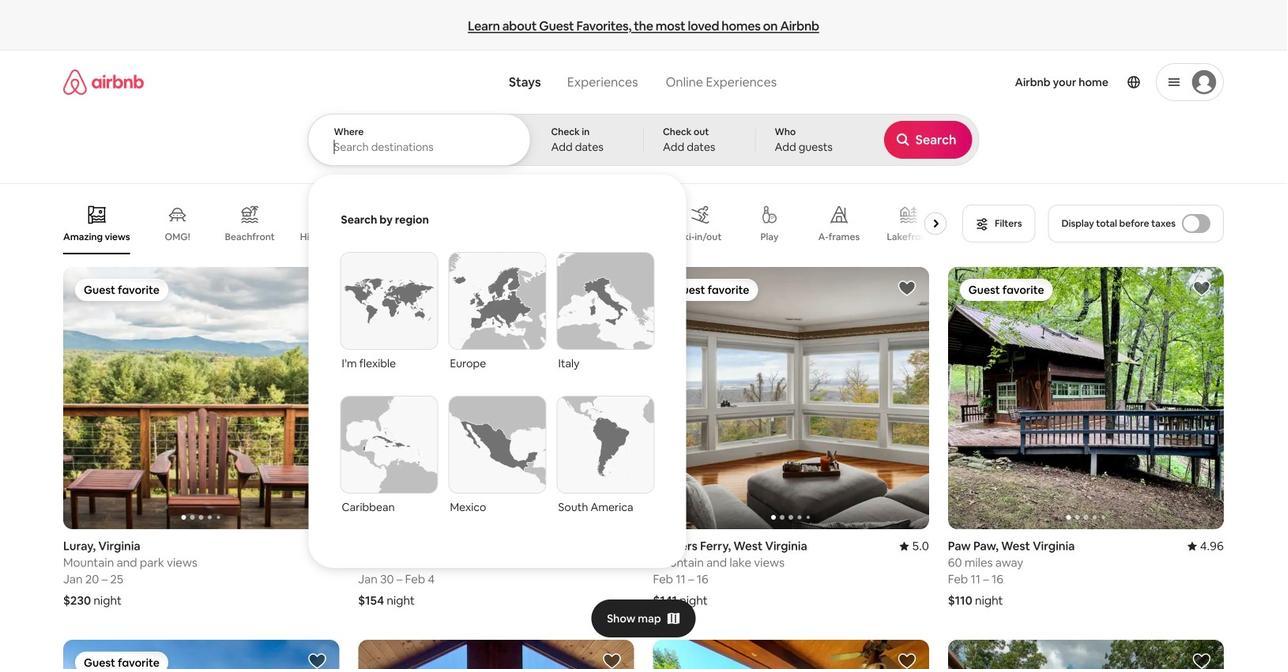 Task type: locate. For each thing, give the bounding box(es) containing it.
5.0 out of 5 average rating image
[[310, 539, 339, 554], [899, 539, 929, 554]]

0 horizontal spatial 5.0 out of 5 average rating image
[[310, 539, 339, 554]]

1 5.0 out of 5 average rating image from the left
[[310, 539, 339, 554]]

2 5.0 out of 5 average rating image from the left
[[899, 539, 929, 554]]

1 horizontal spatial 5.0 out of 5 average rating image
[[899, 539, 929, 554]]

add to wishlist: luray, virginia image
[[308, 279, 327, 298]]

profile element
[[802, 51, 1224, 114]]

group
[[63, 193, 953, 254], [63, 267, 339, 529], [358, 267, 634, 529], [653, 267, 929, 529], [948, 267, 1224, 529], [63, 640, 339, 669], [358, 640, 634, 669], [653, 640, 929, 669], [948, 640, 1224, 669]]

tab panel
[[308, 114, 979, 568]]

add to wishlist: rileyville, virginia image
[[308, 652, 327, 669]]

add to wishlist: fort valley, virginia image
[[602, 279, 621, 298]]

None search field
[[308, 51, 979, 568]]



Task type: describe. For each thing, give the bounding box(es) containing it.
add to wishlist: rileyville, virginia image
[[1192, 652, 1211, 669]]

5.0 out of 5 average rating image for add to wishlist: luray, virginia image
[[310, 539, 339, 554]]

add to wishlist: harpers ferry, west virginia image
[[897, 279, 916, 298]]

what can we help you find? tab list
[[496, 65, 652, 100]]

add to wishlist: paw paw, west virginia image
[[1192, 279, 1211, 298]]

4.96 out of 5 average rating image
[[1187, 539, 1224, 554]]

5.0 out of 5 average rating image for add to wishlist: harpers ferry, west virginia image
[[899, 539, 929, 554]]

Search destinations search field
[[334, 140, 506, 154]]

add to wishlist: great cacapon, west virginia image
[[897, 652, 916, 669]]

add to wishlist: great cacapon, west virginia image
[[602, 652, 621, 669]]



Task type: vqa. For each thing, say whether or not it's contained in the screenshot.
"Airbnb." at the right bottom of the page
no



